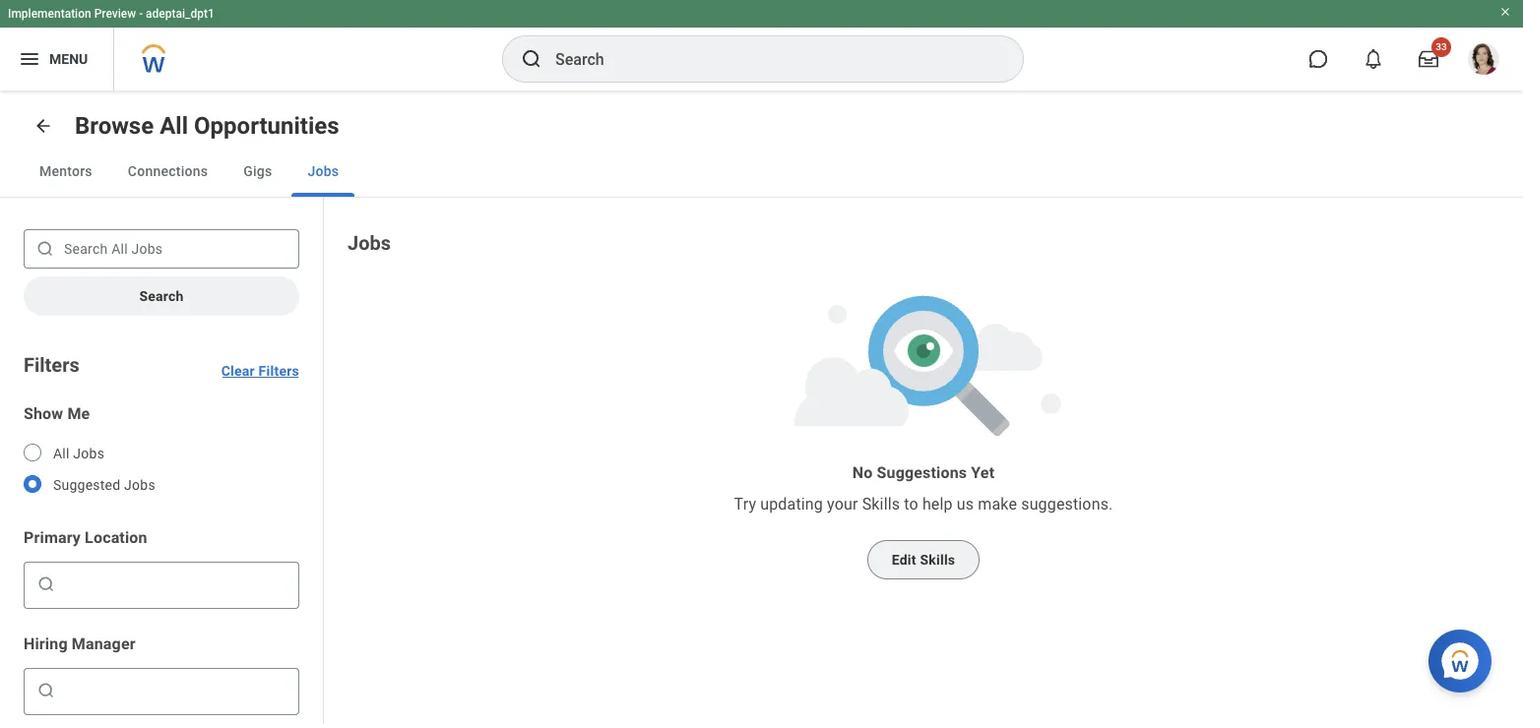 Task type: locate. For each thing, give the bounding box(es) containing it.
0 vertical spatial all
[[160, 112, 188, 140]]

suggestions
[[877, 464, 967, 483]]

suggested jobs
[[53, 478, 155, 493]]

skills inside button
[[920, 552, 955, 568]]

show me
[[24, 405, 90, 423]]

mentors button
[[24, 146, 108, 197]]

gigs
[[243, 163, 272, 179]]

jobs inside button
[[308, 163, 339, 179]]

browse all opportunities
[[75, 112, 339, 140]]

0 vertical spatial skills
[[862, 495, 900, 514]]

jobs up suggested
[[73, 446, 104, 462]]

1 horizontal spatial skills
[[920, 552, 955, 568]]

suggested
[[53, 478, 121, 493]]

primary location
[[24, 529, 147, 547]]

1 horizontal spatial filters
[[259, 363, 299, 379]]

all up connections
[[160, 112, 188, 140]]

filters right clear
[[259, 363, 299, 379]]

search button
[[24, 277, 299, 316]]

Search Workday  search field
[[555, 37, 983, 81]]

jobs
[[308, 163, 339, 179], [348, 231, 391, 255], [73, 446, 104, 462], [124, 478, 155, 493]]

jobs right the gigs button
[[308, 163, 339, 179]]

inbox large image
[[1419, 49, 1439, 69]]

location
[[85, 529, 147, 547]]

to
[[904, 495, 918, 514]]

33
[[1436, 41, 1447, 52]]

mentors
[[39, 163, 92, 179]]

try
[[734, 495, 756, 514]]

implementation preview -   adeptai_dpt1
[[8, 7, 215, 21]]

clear
[[221, 363, 255, 379]]

opportunities
[[194, 112, 339, 140]]

updating
[[760, 495, 823, 514]]

manager
[[72, 635, 136, 654]]

close environment banner image
[[1500, 6, 1511, 18]]

filters
[[24, 353, 79, 377], [259, 363, 299, 379]]

implementation
[[8, 7, 91, 21]]

edit skills button
[[867, 541, 980, 580]]

0 horizontal spatial all
[[53, 446, 70, 462]]

all
[[160, 112, 188, 140], [53, 446, 70, 462]]

search image
[[520, 47, 544, 71], [35, 239, 55, 259], [36, 575, 56, 595], [36, 681, 56, 701]]

filters up show me
[[24, 353, 79, 377]]

-
[[139, 7, 143, 21]]

help
[[923, 495, 953, 514]]

tab list containing mentors
[[0, 146, 1523, 198]]

None field
[[60, 569, 290, 601], [60, 575, 290, 595], [60, 675, 290, 707], [60, 681, 290, 701], [60, 569, 290, 601], [60, 575, 290, 595], [60, 675, 290, 707], [60, 681, 290, 701]]

us
[[957, 495, 974, 514]]

hiring manager
[[24, 635, 136, 654]]

tab list
[[0, 146, 1523, 198]]

justify image
[[18, 47, 41, 71]]

hiring
[[24, 635, 68, 654]]

filters inside button
[[259, 363, 299, 379]]

make
[[978, 495, 1017, 514]]

adeptai_dpt1
[[146, 7, 215, 21]]

skills right edit
[[920, 552, 955, 568]]

all down show me
[[53, 446, 70, 462]]

skills
[[862, 495, 900, 514], [920, 552, 955, 568]]

1 vertical spatial skills
[[920, 552, 955, 568]]

skills left 'to'
[[862, 495, 900, 514]]

no suggestions yet
[[852, 464, 995, 483]]

profile logan mcneil image
[[1468, 43, 1500, 79]]

0 horizontal spatial skills
[[862, 495, 900, 514]]

clear filters
[[221, 363, 299, 379]]

try updating your skills to help us make suggestions.
[[734, 495, 1113, 514]]



Task type: describe. For each thing, give the bounding box(es) containing it.
menu banner
[[0, 0, 1523, 91]]

your
[[827, 495, 858, 514]]

Search All Jobs text field
[[24, 229, 299, 269]]

notifications large image
[[1364, 49, 1383, 69]]

preview
[[94, 7, 136, 21]]

clear filters button
[[221, 340, 299, 379]]

no
[[852, 464, 873, 483]]

0 horizontal spatial filters
[[24, 353, 79, 377]]

menu button
[[0, 28, 113, 91]]

arrow left image
[[33, 116, 53, 136]]

connections button
[[112, 146, 224, 197]]

edit skills
[[892, 552, 955, 568]]

jobs right suggested
[[124, 478, 155, 493]]

browse
[[75, 112, 154, 140]]

connections
[[128, 163, 208, 179]]

me
[[67, 405, 90, 423]]

suggestions.
[[1021, 495, 1113, 514]]

primary
[[24, 529, 81, 547]]

all jobs
[[53, 446, 104, 462]]

menu
[[49, 51, 88, 67]]

yet
[[971, 464, 995, 483]]

show
[[24, 405, 63, 423]]

gigs button
[[228, 146, 288, 197]]

1 vertical spatial all
[[53, 446, 70, 462]]

edit
[[892, 552, 916, 568]]

jobs down jobs button
[[348, 231, 391, 255]]

search
[[139, 289, 184, 304]]

33 button
[[1407, 37, 1451, 81]]

1 horizontal spatial all
[[160, 112, 188, 140]]

jobs button
[[292, 146, 355, 197]]



Task type: vqa. For each thing, say whether or not it's contained in the screenshot.
single
no



